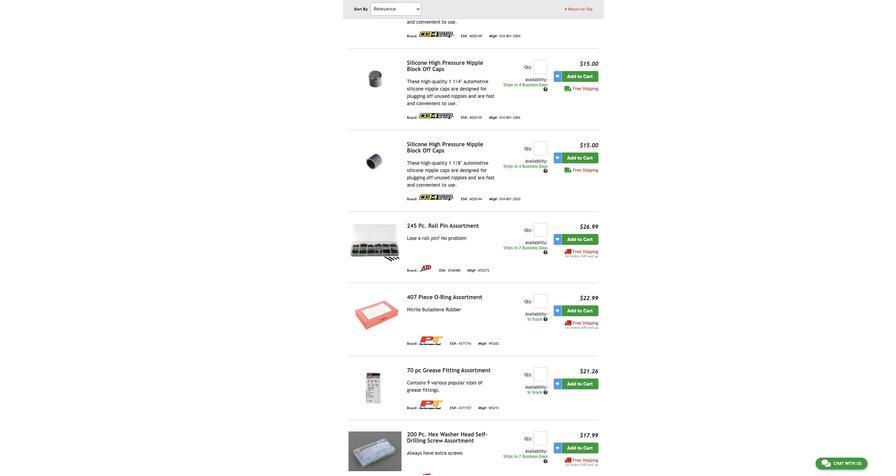 Task type: describe. For each thing, give the bounding box(es) containing it.
days for these high-quality 1 1/8" automotive silicone nipple caps are designed for plugging off unused nipples and are fast and convenient to use.
[[539, 164, 548, 169]]

4020149
[[469, 34, 482, 38]]

2 free from the top
[[573, 86, 581, 91]]

atd373
[[478, 269, 489, 273]]

grease
[[423, 367, 441, 374]]

add to wish list image for $26.99
[[556, 238, 559, 241]]

sort
[[354, 7, 362, 12]]

always have extra screws
[[407, 451, 463, 456]]

availability: for nitrile butadiene rubber
[[525, 312, 548, 317]]

free shipping on orders $49 and up for $22.99
[[565, 321, 598, 330]]

$22.99
[[580, 295, 598, 302]]

qty: for nitrile butadiene rubber
[[524, 299, 532, 304]]

70 pc grease fitting assortment link
[[407, 367, 491, 374]]

801- for these high-quality 1 1/8" automotive silicone nipple caps are designed for plugging off unused nipples and are fast and convenient to use.
[[506, 197, 513, 201]]

question circle image for lose a roll pin? no problem
[[543, 251, 548, 255]]

mfg#: 034-801-z004
[[489, 34, 520, 38]]

4 add to cart button from the top
[[562, 306, 598, 316]]

top
[[586, 7, 593, 12]]

es#: for lose a roll pin? no problem
[[439, 269, 446, 273]]

fast inside these high-quality 3/4" automotive silicone nipple caps are designed for plugging off unused nipples and are fast and convenient to use.
[[486, 12, 495, 17]]

es#2932387 - atd349 - 200 pc. hex washer head self-drilling screw assortment - always have extra screws - atd tools - audi bmw volkswagen mercedes benz mini porsche image
[[348, 432, 401, 472]]

pc. for 200
[[418, 432, 427, 438]]

in for 70 pc grease fitting assortment
[[527, 390, 531, 395]]

washer
[[440, 432, 459, 438]]

high for 1/4"
[[429, 60, 441, 66]]

add to wish list image for $15.00
[[556, 156, 559, 160]]

hex
[[428, 432, 438, 438]]

2 shipping from the top
[[583, 86, 598, 91]]

rubber
[[446, 307, 461, 313]]

4 shipping from the top
[[583, 249, 598, 254]]

brand: for these high-quality 1 1/8" automotive silicone nipple caps are designed for plugging off unused nipples and are fast and convenient to use.
[[407, 197, 418, 201]]

are down "3/4""
[[451, 4, 458, 10]]

cart for no
[[583, 237, 593, 242]]

return to top
[[567, 7, 593, 12]]

question circle image for $17.99
[[543, 460, 548, 464]]

off for these high-quality 1 1/4" automotive silicone nipple caps are designed for plugging off unused nipples and are fast and convenient to use.
[[423, 66, 431, 72]]

nipples for 1/8"
[[451, 175, 467, 180]]

for for these high-quality 1 1/8" automotive silicone nipple caps are designed for plugging off unused nipples and are fast and convenient to use.
[[481, 168, 487, 173]]

2938480
[[448, 269, 461, 273]]

brand: for contains 9 various popular sizes of grease fittings.
[[407, 406, 418, 410]]

roll
[[422, 236, 430, 241]]

4020144
[[469, 197, 482, 201]]

unused for 1/8"
[[434, 175, 450, 180]]

butadiene
[[422, 307, 444, 313]]

a
[[418, 236, 421, 241]]

mfg#: w5202
[[478, 342, 499, 346]]

nipples for 1/4"
[[451, 93, 467, 99]]

off for these high-quality 1 1/8" automotive silicone nipple caps are designed for plugging off unused nipples and are fast and convenient to use.
[[423, 147, 431, 154]]

automotive inside these high-quality 3/4" automotive silicone nipple caps are designed for plugging off unused nipples and are fast and convenient to use.
[[460, 0, 484, 3]]

question circle image for these high-quality 1 1/4" automotive silicone nipple caps are designed for plugging off unused nipples and are fast and convenient to use.
[[543, 88, 548, 92]]

ships in 7 business days for 245 pc. roll pin assortment
[[503, 246, 548, 251]]

free shipping for these high-quality 1 1/4" automotive silicone nipple caps are designed for plugging off unused nipples and are fast and convenient to use.
[[573, 86, 598, 91]]

5 shipping from the top
[[583, 321, 598, 326]]

contains
[[407, 380, 426, 386]]

to inside these high-quality 3/4" automotive silicone nipple caps are designed for plugging off unused nipples and are fast and convenient to use.
[[442, 19, 446, 25]]

6 add to cart from the top
[[567, 446, 593, 451]]

4 add to cart from the top
[[567, 308, 593, 314]]

1 atd tools - corporate logo image from the top
[[419, 265, 432, 272]]

to inside these high-quality 1 1/8" automotive silicone nipple caps are designed for plugging off unused nipples and are fast and convenient to use.
[[442, 182, 446, 188]]

5 free from the top
[[573, 321, 581, 326]]

free shipping on orders $49 and up for $17.99
[[565, 458, 598, 467]]

es#: 4371727
[[450, 406, 471, 410]]

245
[[407, 223, 417, 229]]

mfg#: atd373
[[468, 269, 489, 273]]

with
[[845, 461, 855, 466]]

3/4"
[[449, 0, 458, 3]]

407 piece o-ring assortment
[[407, 294, 482, 301]]

unused inside these high-quality 3/4" automotive silicone nipple caps are designed for plugging off unused nipples and are fast and convenient to use.
[[434, 12, 450, 17]]

use. for 1/4"
[[448, 101, 457, 106]]

contains 9 various popular sizes of grease fittings.
[[407, 380, 482, 393]]

plugging for these high-quality 1 1/4" automotive silicone nipple caps are designed for plugging off unused nipples and are fast and convenient to use.
[[407, 93, 425, 99]]

on for $26.99
[[565, 254, 569, 258]]

4020145
[[469, 116, 482, 120]]

es#: 4020149
[[461, 34, 482, 38]]

1 for 1/8"
[[449, 160, 451, 166]]

fast for these high-quality 1 1/4" automotive silicone nipple caps are designed for plugging off unused nipples and are fast and convenient to use.
[[486, 93, 495, 99]]

add for 1/8"
[[567, 155, 576, 161]]

are up 4020149
[[478, 12, 485, 17]]

us
[[857, 461, 862, 466]]

nipples inside these high-quality 3/4" automotive silicone nipple caps are designed for plugging off unused nipples and are fast and convenient to use.
[[451, 12, 467, 17]]

are down 1/8"
[[451, 168, 458, 173]]

availability: for these high-quality 1 1/8" automotive silicone nipple caps are designed for plugging off unused nipples and are fast and convenient to use.
[[525, 159, 548, 164]]

quality for 1/4"
[[432, 79, 447, 84]]

on for $17.99
[[565, 463, 569, 467]]

piece
[[418, 294, 433, 301]]

add to wish list image
[[556, 75, 559, 78]]

245 pc. roll pin assortment link
[[407, 223, 479, 229]]

pin
[[440, 223, 448, 229]]

w5215
[[489, 406, 499, 410]]

nitrile
[[407, 307, 421, 313]]

$21.26
[[580, 368, 598, 375]]

mfg#: for these high-quality 1 1/4" automotive silicone nipple caps are designed for plugging off unused nipples and are fast and convenient to use.
[[489, 116, 498, 120]]

caps inside these high-quality 3/4" automotive silicone nipple caps are designed for plugging off unused nipples and are fast and convenient to use.
[[440, 4, 450, 10]]

have
[[423, 451, 434, 456]]

es#: for these high-quality 1 1/4" automotive silicone nipple caps are designed for plugging off unused nipples and are fast and convenient to use.
[[461, 116, 468, 120]]

pc
[[415, 367, 421, 374]]

9
[[427, 380, 430, 386]]

roll
[[428, 223, 438, 229]]

4371716
[[459, 342, 471, 346]]

unused for 1/4"
[[434, 93, 450, 99]]

w5202
[[489, 342, 499, 346]]

es#: 4371716
[[450, 342, 471, 346]]

6 cart from the top
[[583, 446, 593, 451]]

business for these high-quality 1 1/4" automotive silicone nipple caps are designed for plugging off unused nipples and are fast and convenient to use.
[[522, 83, 538, 87]]

extra
[[435, 451, 447, 456]]

ring
[[440, 294, 451, 301]]

add to wish list image for $21.26
[[556, 382, 559, 386]]

high- for these high-quality 1 1/4" automotive silicone nipple caps are designed for plugging off unused nipples and are fast and convenient to use.
[[421, 79, 432, 84]]

these high-quality 3/4" automotive silicone nipple caps are designed for plugging off unused nipples and are fast and convenient to use.
[[407, 0, 495, 25]]

up for $22.99
[[594, 326, 598, 330]]

mfg#: right 4020149
[[489, 34, 498, 38]]

up for $17.99
[[594, 463, 598, 467]]

these high-quality 1 1/8" automotive silicone nipple caps are designed for plugging off unused nipples and are fast and convenient to use.
[[407, 160, 495, 188]]

es#: for contains 9 various popular sizes of grease fittings.
[[450, 406, 457, 410]]

6 free from the top
[[573, 458, 581, 463]]

z020
[[513, 197, 520, 201]]

these for these high-quality 1 1/4" automotive silicone nipple caps are designed for plugging off unused nipples and are fast and convenient to use.
[[407, 79, 420, 84]]

performance tool - corporate logo image for grease
[[419, 401, 443, 410]]

200 pc. hex washer head self- drilling screw assortment
[[407, 432, 487, 444]]

1 034motorsport - corporate logo image from the top
[[419, 31, 454, 38]]

1 free shipping from the top
[[573, 5, 598, 10]]

4 free from the top
[[573, 249, 581, 254]]

qty: for always have extra screws
[[524, 437, 532, 442]]

$15.00 for these high-quality 1 1/8" automotive silicone nipple caps are designed for plugging off unused nipples and are fast and convenient to use.
[[580, 142, 598, 149]]

always
[[407, 451, 422, 456]]

silicone high pressure nipple block off caps for 1/8"
[[407, 141, 483, 154]]

of
[[478, 380, 482, 386]]

$49 for $26.99
[[581, 254, 587, 258]]

free shipping on orders $49 and up for $26.99
[[565, 249, 598, 258]]

$17.99
[[580, 433, 598, 439]]

1 shipping from the top
[[583, 5, 598, 10]]

by
[[363, 7, 368, 12]]

drilling
[[407, 438, 426, 444]]

return
[[568, 7, 580, 12]]

caps for 1/4"
[[440, 86, 450, 92]]

stock for $22.99
[[532, 317, 542, 322]]

4 cart from the top
[[583, 308, 593, 314]]

3 shipping from the top
[[583, 168, 598, 173]]

convenient for these high-quality 1 1/8" automotive silicone nipple caps are designed for plugging off unused nipples and are fast and convenient to use.
[[416, 182, 440, 188]]

to inside these high-quality 1 1/4" automotive silicone nipple caps are designed for plugging off unused nipples and are fast and convenient to use.
[[442, 101, 446, 106]]

lose
[[407, 236, 417, 241]]

es#: 4020144
[[461, 197, 482, 201]]

availability: for contains 9 various popular sizes of grease fittings.
[[525, 385, 548, 390]]

1/8"
[[453, 160, 462, 166]]

es#2938480 - atd373 - 245 pc. roll pin assortment - lose a roll pin? no problem - atd tools - audi bmw volkswagen mercedes benz mini porsche image
[[348, 223, 401, 263]]

business for lose a roll pin? no problem
[[522, 246, 538, 251]]

in for these high-quality 1 1/4" automotive silicone nipple caps are designed for plugging off unused nipples and are fast and convenient to use.
[[514, 83, 518, 87]]

1 brand: from the top
[[407, 34, 418, 38]]

200
[[407, 432, 417, 438]]

problem
[[448, 236, 466, 241]]

availability: for always have extra screws
[[525, 449, 548, 454]]

off inside these high-quality 3/4" automotive silicone nipple caps are designed for plugging off unused nipples and are fast and convenient to use.
[[427, 12, 433, 17]]

orders for $22.99
[[570, 326, 580, 330]]

z006
[[513, 116, 520, 120]]

407
[[407, 294, 417, 301]]

stock for $21.26
[[532, 390, 542, 395]]

chat with us
[[834, 461, 862, 466]]

nipple for 1/4"
[[466, 60, 483, 66]]

2 atd tools - corporate logo image from the top
[[419, 474, 432, 475]]

add to wish list image for $17.99
[[556, 447, 559, 450]]

add to cart for 1/4"
[[567, 73, 593, 79]]

cart for sizes
[[583, 381, 593, 387]]



Task type: vqa. For each thing, say whether or not it's contained in the screenshot.
4th question circle image from the top
yes



Task type: locate. For each thing, give the bounding box(es) containing it.
no
[[441, 236, 447, 241]]

in
[[527, 317, 531, 322], [527, 390, 531, 395]]

unused
[[434, 12, 450, 17], [434, 93, 450, 99], [434, 175, 450, 180]]

ships for always have extra screws
[[503, 455, 513, 459]]

nipple inside these high-quality 1 1/4" automotive silicone nipple caps are designed for plugging off unused nipples and are fast and convenient to use.
[[425, 86, 439, 92]]

pressure up 1/8"
[[442, 141, 465, 148]]

None number field
[[534, 60, 548, 74], [534, 141, 548, 155], [534, 223, 548, 237], [534, 294, 548, 308], [534, 368, 548, 382], [534, 432, 548, 446], [534, 60, 548, 74], [534, 141, 548, 155], [534, 223, 548, 237], [534, 294, 548, 308], [534, 368, 548, 382], [534, 432, 548, 446]]

2 high from the top
[[429, 141, 441, 148]]

quality inside these high-quality 1 1/8" automotive silicone nipple caps are designed for plugging off unused nipples and are fast and convenient to use.
[[432, 160, 447, 166]]

these inside these high-quality 3/4" automotive silicone nipple caps are designed for plugging off unused nipples and are fast and convenient to use.
[[407, 0, 420, 3]]

0 vertical spatial high-
[[421, 0, 432, 3]]

o-
[[434, 294, 440, 301]]

on for $22.99
[[565, 326, 569, 330]]

pressure for 1/8"
[[442, 141, 465, 148]]

silicone inside these high-quality 1 1/4" automotive silicone nipple caps are designed for plugging off unused nipples and are fast and convenient to use.
[[407, 86, 424, 92]]

fast inside these high-quality 1 1/4" automotive silicone nipple caps are designed for plugging off unused nipples and are fast and convenient to use.
[[486, 93, 495, 99]]

use. for 1/8"
[[448, 182, 457, 188]]

2 vertical spatial 801-
[[506, 197, 513, 201]]

off for these high-quality 1 1/8" automotive silicone nipple caps are designed for plugging off unused nipples and are fast and convenient to use.
[[427, 175, 433, 180]]

orders down the $17.99
[[570, 463, 580, 467]]

0 vertical spatial performance tool - corporate logo image
[[419, 337, 443, 345]]

4 question circle image from the top
[[543, 317, 548, 322]]

1 silicone high pressure nipple block off caps from the top
[[407, 60, 483, 72]]

days
[[539, 83, 548, 87], [539, 164, 548, 169], [539, 246, 548, 251], [539, 455, 548, 459]]

0 vertical spatial 1
[[449, 79, 451, 84]]

silicone high pressure nipple block off caps link for 1/8"
[[407, 141, 483, 154]]

4 add from the top
[[567, 308, 576, 314]]

4 up z020
[[519, 164, 521, 169]]

pc. right 245
[[418, 223, 427, 229]]

2 nipples from the top
[[451, 93, 467, 99]]

atd tools - corporate logo image down have
[[419, 474, 432, 475]]

1 7 from the top
[[519, 246, 521, 251]]

add to cart for no
[[567, 237, 593, 242]]

2 vertical spatial designed
[[460, 168, 479, 173]]

these inside these high-quality 1 1/8" automotive silicone nipple caps are designed for plugging off unused nipples and are fast and convenient to use.
[[407, 160, 420, 166]]

unused inside these high-quality 1 1/4" automotive silicone nipple caps are designed for plugging off unused nipples and are fast and convenient to use.
[[434, 93, 450, 99]]

es#4371727 - w5215 - 70 pc grease fitting assortment - contains 9 various popular sizes of grease fittings. - performance tool - audi bmw volkswagen mercedes benz mini porsche image
[[348, 368, 401, 407]]

1 vertical spatial quality
[[432, 79, 447, 84]]

mfg#: left w5202
[[478, 342, 487, 346]]

performance tool - corporate logo image up grease
[[419, 337, 443, 345]]

add to cart button for 1/8"
[[562, 153, 598, 163]]

1 vertical spatial caps
[[440, 86, 450, 92]]

nipples inside these high-quality 1 1/8" automotive silicone nipple caps are designed for plugging off unused nipples and are fast and convenient to use.
[[451, 175, 467, 180]]

add to cart button for sizes
[[562, 379, 598, 390]]

high- inside these high-quality 1 1/4" automotive silicone nipple caps are designed for plugging off unused nipples and are fast and convenient to use.
[[421, 79, 432, 84]]

2 add to cart from the top
[[567, 155, 593, 161]]

2 off from the top
[[427, 93, 433, 99]]

1 vertical spatial pc.
[[418, 432, 427, 438]]

0 vertical spatial in
[[527, 317, 531, 322]]

designed inside these high-quality 1 1/8" automotive silicone nipple caps are designed for plugging off unused nipples and are fast and convenient to use.
[[460, 168, 479, 173]]

1 pressure from the top
[[442, 60, 465, 66]]

mfg#: left atd373
[[468, 269, 476, 273]]

0 vertical spatial quality
[[432, 0, 447, 3]]

nipples down "3/4""
[[451, 12, 467, 17]]

1 801- from the top
[[506, 34, 513, 38]]

0 vertical spatial nipple
[[425, 4, 439, 10]]

caps up these high-quality 1 1/4" automotive silicone nipple caps are designed for plugging off unused nipples and are fast and convenient to use.
[[432, 66, 444, 72]]

1 vertical spatial atd tools - corporate logo image
[[419, 474, 432, 475]]

high- left "3/4""
[[421, 0, 432, 3]]

caps
[[432, 66, 444, 72], [432, 147, 444, 154]]

3 plugging from the top
[[407, 175, 425, 180]]

2 vertical spatial 034-
[[499, 197, 506, 201]]

1 vertical spatial on
[[565, 326, 569, 330]]

1 vertical spatial silicone
[[407, 86, 424, 92]]

quality left 1/8"
[[432, 160, 447, 166]]

fast inside these high-quality 1 1/8" automotive silicone nipple caps are designed for plugging off unused nipples and are fast and convenient to use.
[[486, 175, 495, 180]]

1 in stock from the top
[[527, 317, 543, 322]]

6 availability: from the top
[[525, 449, 548, 454]]

designed
[[460, 4, 479, 10], [460, 86, 479, 92], [460, 168, 479, 173]]

2 quality from the top
[[432, 79, 447, 84]]

nipple down 4020145 in the top right of the page
[[466, 141, 483, 148]]

1 vertical spatial use.
[[448, 101, 457, 106]]

plugging inside these high-quality 1 1/4" automotive silicone nipple caps are designed for plugging off unused nipples and are fast and convenient to use.
[[407, 93, 425, 99]]

2 on from the top
[[565, 326, 569, 330]]

for inside these high-quality 3/4" automotive silicone nipple caps are designed for plugging off unused nipples and are fast and convenient to use.
[[481, 4, 487, 10]]

2 these from the top
[[407, 79, 420, 84]]

convenient inside these high-quality 3/4" automotive silicone nipple caps are designed for plugging off unused nipples and are fast and convenient to use.
[[416, 19, 440, 25]]

pressure up 1/4"
[[442, 60, 465, 66]]

availability: for lose a roll pin? no problem
[[525, 240, 548, 245]]

es#4371716 - w5202 - 407 piece o-ring assortment - nitrile butadiene rubber - performance tool - audi bmw volkswagen mercedes benz mini porsche image
[[348, 294, 401, 334]]

these high-quality 1 1/4" automotive silicone nipple caps are designed for plugging off unused nipples and are fast and convenient to use.
[[407, 79, 495, 106]]

use. down "3/4""
[[448, 19, 457, 25]]

brand: for lose a roll pin? no problem
[[407, 269, 418, 273]]

add to cart button
[[562, 71, 598, 82], [562, 153, 598, 163], [562, 234, 598, 245], [562, 306, 598, 316], [562, 379, 598, 390], [562, 443, 598, 454]]

0 vertical spatial silicone
[[407, 4, 424, 10]]

caps inside these high-quality 1 1/4" automotive silicone nipple caps are designed for plugging off unused nipples and are fast and convenient to use.
[[440, 86, 450, 92]]

automotive inside these high-quality 1 1/8" automotive silicone nipple caps are designed for plugging off unused nipples and are fast and convenient to use.
[[464, 160, 488, 166]]

3 nipple from the top
[[425, 168, 439, 173]]

0 vertical spatial silicone high pressure nipple block off caps link
[[407, 60, 483, 72]]

es#: 2938480
[[439, 269, 461, 273]]

are
[[451, 4, 458, 10], [478, 12, 485, 17], [451, 86, 458, 92], [478, 93, 485, 99], [451, 168, 458, 173], [478, 175, 485, 180]]

unused inside these high-quality 1 1/8" automotive silicone nipple caps are designed for plugging off unused nipples and are fast and convenient to use.
[[434, 175, 450, 180]]

1 vertical spatial for
[[481, 86, 487, 92]]

mfg#: right 4020144 on the top right of the page
[[489, 197, 498, 201]]

2 vertical spatial plugging
[[407, 175, 425, 180]]

7 for 200 pc. hex washer head self- drilling screw assortment
[[519, 455, 521, 459]]

4 up z006
[[519, 83, 521, 87]]

2 pc. from the top
[[418, 432, 427, 438]]

pc. inside 200 pc. hex washer head self- drilling screw assortment
[[418, 432, 427, 438]]

1 off from the top
[[423, 66, 431, 72]]

$26.99
[[580, 224, 598, 230]]

convenient inside these high-quality 1 1/4" automotive silicone nipple caps are designed for plugging off unused nipples and are fast and convenient to use.
[[416, 101, 440, 106]]

1 vertical spatial plugging
[[407, 93, 425, 99]]

1 qty: from the top
[[524, 65, 532, 70]]

1 vertical spatial in stock
[[527, 390, 543, 395]]

in for lose a roll pin? no problem
[[514, 246, 518, 251]]

1 inside these high-quality 1 1/4" automotive silicone nipple caps are designed for plugging off unused nipples and are fast and convenient to use.
[[449, 79, 451, 84]]

0 vertical spatial ships in 4 business days
[[503, 83, 548, 87]]

in stock for $22.99
[[527, 317, 543, 322]]

1 vertical spatial high-
[[421, 79, 432, 84]]

silicone for these high-quality 1 1/8" automotive silicone nipple caps are designed for plugging off unused nipples and are fast and convenient to use.
[[407, 168, 424, 173]]

0 vertical spatial off
[[427, 12, 433, 17]]

2 up from the top
[[594, 326, 598, 330]]

return to top link
[[565, 6, 593, 12]]

add to cart button for no
[[562, 234, 598, 245]]

qty: for lose a roll pin? no problem
[[524, 228, 532, 233]]

to
[[581, 7, 585, 12], [442, 19, 446, 25], [578, 73, 582, 79], [442, 101, 446, 106], [578, 155, 582, 161], [442, 182, 446, 188], [578, 237, 582, 242], [578, 308, 582, 314], [578, 381, 582, 387], [578, 446, 582, 451]]

add to cart for sizes
[[567, 381, 593, 387]]

use. inside these high-quality 3/4" automotive silicone nipple caps are designed for plugging off unused nipples and are fast and convenient to use.
[[448, 19, 457, 25]]

silicone high pressure nipple block off caps link for 1/4"
[[407, 60, 483, 72]]

caret up image
[[565, 7, 567, 11]]

1 high- from the top
[[421, 0, 432, 3]]

0 vertical spatial use.
[[448, 19, 457, 25]]

1 on from the top
[[565, 254, 569, 258]]

automotive
[[460, 0, 484, 3], [464, 79, 488, 84], [464, 160, 488, 166]]

2 801- from the top
[[506, 116, 513, 120]]

assortment for 245 pc. roll pin assortment
[[450, 223, 479, 229]]

1 vertical spatial 801-
[[506, 116, 513, 120]]

off for these high-quality 1 1/4" automotive silicone nipple caps are designed for plugging off unused nipples and are fast and convenient to use.
[[427, 93, 433, 99]]

high- for these high-quality 1 1/8" automotive silicone nipple caps are designed for plugging off unused nipples and are fast and convenient to use.
[[421, 160, 432, 166]]

1 vertical spatial nipple
[[466, 141, 483, 148]]

silicone high pressure nipple block off caps link up 1/8"
[[407, 141, 483, 154]]

designed down 1/4"
[[460, 86, 479, 92]]

nipple for 1/8"
[[466, 141, 483, 148]]

1 vertical spatial $15.00
[[580, 142, 598, 149]]

$49 down $26.99
[[581, 254, 587, 258]]

self-
[[476, 432, 487, 438]]

2 vertical spatial nipple
[[425, 168, 439, 173]]

2 high- from the top
[[421, 79, 432, 84]]

6 qty: from the top
[[524, 437, 532, 442]]

designed for 1/8"
[[460, 168, 479, 173]]

2 add to wish list image from the top
[[556, 238, 559, 241]]

silicone high pressure nipple block off caps up 1/4"
[[407, 60, 483, 72]]

1 vertical spatial ships in 7 business days
[[503, 455, 548, 459]]

034- left z006
[[499, 116, 506, 120]]

1 vertical spatial orders
[[570, 326, 580, 330]]

orders for $17.99
[[570, 463, 580, 467]]

2 vertical spatial free shipping
[[573, 168, 598, 173]]

1 ships in 4 business days from the top
[[503, 83, 548, 87]]

1 nipple from the top
[[466, 60, 483, 66]]

0 vertical spatial caps
[[440, 4, 450, 10]]

high- for these high-quality 3/4" automotive silicone nipple caps are designed for plugging off unused nipples and are fast and convenient to use.
[[421, 0, 432, 3]]

0 vertical spatial plugging
[[407, 12, 425, 17]]

$49 for $17.99
[[581, 463, 587, 467]]

3 free shipping from the top
[[573, 168, 598, 173]]

6 add from the top
[[567, 446, 576, 451]]

high-
[[421, 0, 432, 3], [421, 79, 432, 84], [421, 160, 432, 166]]

nipple
[[466, 60, 483, 66], [466, 141, 483, 148]]

1 vertical spatial automotive
[[464, 79, 488, 84]]

1 in from the top
[[527, 317, 531, 322]]

high up these high-quality 1 1/4" automotive silicone nipple caps are designed for plugging off unused nipples and are fast and convenient to use.
[[429, 60, 441, 66]]

automotive right 1/8"
[[464, 160, 488, 166]]

nipple down 4020149
[[466, 60, 483, 66]]

3 caps from the top
[[440, 168, 450, 173]]

orders down $26.99
[[570, 254, 580, 258]]

2 in from the top
[[514, 164, 518, 169]]

3 fast from the top
[[486, 175, 495, 180]]

es#: left the "2938480"
[[439, 269, 446, 273]]

0 vertical spatial nipple
[[466, 60, 483, 66]]

question circle image for $21.26
[[543, 391, 548, 395]]

200 pc. hex washer head self- drilling screw assortment link
[[407, 432, 487, 444]]

6 add to cart button from the top
[[562, 443, 598, 454]]

these inside these high-quality 1 1/4" automotive silicone nipple caps are designed for plugging off unused nipples and are fast and convenient to use.
[[407, 79, 420, 84]]

es#4020149 - 034-801-z004 - silicone high pressure nipple block off caps - these high-quality 3/4" automotive silicone nipple caps are designed for plugging off unused nipples and are fast and convenient to use. - 034motorsport - audi bmw volkswagen mercedes benz mini porsche image
[[348, 0, 401, 18]]

1 vertical spatial block
[[407, 147, 421, 154]]

$15.00 for these high-quality 1 1/4" automotive silicone nipple caps are designed for plugging off unused nipples and are fast and convenient to use.
[[580, 61, 598, 67]]

grease
[[407, 387, 421, 393]]

ships in 7 business days
[[503, 246, 548, 251], [503, 455, 548, 459]]

4 for these high-quality 1 1/8" automotive silicone nipple caps are designed for plugging off unused nipples and are fast and convenient to use.
[[519, 164, 521, 169]]

high- inside these high-quality 1 1/8" automotive silicone nipple caps are designed for plugging off unused nipples and are fast and convenient to use.
[[421, 160, 432, 166]]

cart for 1/4"
[[583, 73, 593, 79]]

quality left 1/4"
[[432, 79, 447, 84]]

2 designed from the top
[[460, 86, 479, 92]]

$49 down the $17.99
[[581, 463, 587, 467]]

shipping
[[583, 5, 598, 10], [583, 86, 598, 91], [583, 168, 598, 173], [583, 249, 598, 254], [583, 321, 598, 326], [583, 458, 598, 463]]

1 vertical spatial nipples
[[451, 93, 467, 99]]

days for always have extra screws
[[539, 455, 548, 459]]

brand: for nitrile butadiene rubber
[[407, 342, 418, 346]]

6 shipping from the top
[[583, 458, 598, 463]]

add for sizes
[[567, 381, 576, 387]]

3 these from the top
[[407, 160, 420, 166]]

assortment for 407 piece o-ring assortment
[[453, 294, 482, 301]]

in for 407 piece o-ring assortment
[[527, 317, 531, 322]]

designed up es#: 4020149
[[460, 4, 479, 10]]

pc. for 245
[[418, 223, 427, 229]]

2 plugging from the top
[[407, 93, 425, 99]]

chat
[[834, 461, 844, 466]]

0 vertical spatial designed
[[460, 4, 479, 10]]

sizes
[[466, 380, 477, 386]]

034motorsport - corporate logo image down these high-quality 1 1/4" automotive silicone nipple caps are designed for plugging off unused nipples and are fast and convenient to use.
[[419, 113, 454, 119]]

business for these high-quality 1 1/8" automotive silicone nipple caps are designed for plugging off unused nipples and are fast and convenient to use.
[[522, 164, 538, 169]]

1 vertical spatial 7
[[519, 455, 521, 459]]

add for 1/4"
[[567, 73, 576, 79]]

use. down 1/4"
[[448, 101, 457, 106]]

1 quality from the top
[[432, 0, 447, 3]]

convenient inside these high-quality 1 1/8" automotive silicone nipple caps are designed for plugging off unused nipples and are fast and convenient to use.
[[416, 182, 440, 188]]

0 vertical spatial free shipping on orders $49 and up
[[565, 249, 598, 258]]

2 vertical spatial silicone
[[407, 168, 424, 173]]

2 vertical spatial nipples
[[451, 175, 467, 180]]

silicone inside these high-quality 1 1/8" automotive silicone nipple caps are designed for plugging off unused nipples and are fast and convenient to use.
[[407, 168, 424, 173]]

in stock for $21.26
[[527, 390, 543, 395]]

1 vertical spatial fast
[[486, 93, 495, 99]]

034- left z004
[[499, 34, 506, 38]]

034motorsport - corporate logo image down these high-quality 3/4" automotive silicone nipple caps are designed for plugging off unused nipples and are fast and convenient to use.
[[419, 31, 454, 38]]

head
[[461, 432, 474, 438]]

fast up mfg#: 034-801-z020
[[486, 175, 495, 180]]

2 vertical spatial up
[[594, 463, 598, 467]]

1 vertical spatial off
[[423, 147, 431, 154]]

question circle image
[[543, 88, 548, 92], [543, 169, 548, 173], [543, 251, 548, 255], [543, 317, 548, 322]]

business for always have extra screws
[[522, 455, 538, 459]]

1 vertical spatial stock
[[532, 390, 542, 395]]

1 vertical spatial in
[[527, 390, 531, 395]]

silicone high pressure nipple block off caps up 1/8"
[[407, 141, 483, 154]]

z004
[[513, 34, 520, 38]]

0 vertical spatial atd tools - corporate logo image
[[419, 265, 432, 272]]

sort by
[[354, 7, 368, 12]]

3 designed from the top
[[460, 168, 479, 173]]

es#: 4020145
[[461, 116, 482, 120]]

nitrile butadiene rubber
[[407, 307, 461, 313]]

4371727
[[459, 406, 471, 410]]

1 free from the top
[[573, 5, 581, 10]]

es#: left 4371716
[[450, 342, 457, 346]]

3 days from the top
[[539, 246, 548, 251]]

2 $15.00 from the top
[[580, 142, 598, 149]]

2 vertical spatial on
[[565, 463, 569, 467]]

assortment
[[450, 223, 479, 229], [453, 294, 482, 301], [461, 367, 491, 374], [445, 438, 474, 444]]

es#: for nitrile butadiene rubber
[[450, 342, 457, 346]]

mfg#: 034-801-z020
[[489, 197, 520, 201]]

fitting
[[443, 367, 460, 374]]

1 nipple from the top
[[425, 4, 439, 10]]

for up 4020149
[[481, 4, 487, 10]]

2 ships from the top
[[503, 164, 513, 169]]

performance tool - corporate logo image down fittings.
[[419, 401, 443, 410]]

034motorsport - corporate logo image for 1/4"
[[419, 113, 454, 119]]

mfg#: for nitrile butadiene rubber
[[478, 342, 487, 346]]

3 business from the top
[[522, 246, 538, 251]]

2 days from the top
[[539, 164, 548, 169]]

3 up from the top
[[594, 463, 598, 467]]

assortment up 'screws'
[[445, 438, 474, 444]]

quality for automotive
[[432, 0, 447, 3]]

block for these high-quality 1 1/8" automotive silicone nipple caps are designed for plugging off unused nipples and are fast and convenient to use.
[[407, 147, 421, 154]]

assortment up rubber
[[453, 294, 482, 301]]

1 vertical spatial unused
[[434, 93, 450, 99]]

pin?
[[431, 236, 440, 241]]

0 vertical spatial these
[[407, 0, 420, 3]]

add to wish list image
[[556, 156, 559, 160], [556, 238, 559, 241], [556, 309, 559, 313], [556, 382, 559, 386], [556, 447, 559, 450]]

silicone for these high-quality 1 1/4" automotive silicone nipple caps are designed for plugging off unused nipples and are fast and convenient to use.
[[407, 86, 424, 92]]

days for these high-quality 1 1/4" automotive silicone nipple caps are designed for plugging off unused nipples and are fast and convenient to use.
[[539, 83, 548, 87]]

off inside these high-quality 1 1/8" automotive silicone nipple caps are designed for plugging off unused nipples and are fast and convenient to use.
[[427, 175, 433, 180]]

0 vertical spatial 4
[[519, 83, 521, 87]]

034-
[[499, 34, 506, 38], [499, 116, 506, 120], [499, 197, 506, 201]]

plugging inside these high-quality 1 1/8" automotive silicone nipple caps are designed for plugging off unused nipples and are fast and convenient to use.
[[407, 175, 425, 180]]

these
[[407, 0, 420, 3], [407, 79, 420, 84], [407, 160, 420, 166]]

orders for $26.99
[[570, 254, 580, 258]]

2 block from the top
[[407, 147, 421, 154]]

free shipping on orders $49 and up down the $17.99
[[565, 458, 598, 467]]

pc. right 200
[[418, 432, 427, 438]]

4
[[519, 83, 521, 87], [519, 164, 521, 169]]

801- right 4020144 on the top right of the page
[[506, 197, 513, 201]]

designed for 1/4"
[[460, 86, 479, 92]]

high- left 1/8"
[[421, 160, 432, 166]]

question circle image for these high-quality 1 1/8" automotive silicone nipple caps are designed for plugging off unused nipples and are fast and convenient to use.
[[543, 169, 548, 173]]

1 vertical spatial 4
[[519, 164, 521, 169]]

fast up mfg#: 034-801-z006
[[486, 93, 495, 99]]

mfg#: w5215
[[478, 406, 499, 410]]

mfg#: right 4020145 in the top right of the page
[[489, 116, 498, 120]]

70 pc grease fitting assortment
[[407, 367, 491, 374]]

0 vertical spatial in stock
[[527, 317, 543, 322]]

es#4020145 - 034-801-z006 - silicone high pressure nipple block off caps - these high-quality 1 1/4" automotive silicone nipple caps are designed for plugging off unused nipples and are fast and convenient to use. - 034motorsport - audi bmw volkswagen mercedes benz mini porsche image
[[348, 60, 401, 100]]

designed inside these high-quality 3/4" automotive silicone nipple caps are designed for plugging off unused nipples and are fast and convenient to use.
[[460, 4, 479, 10]]

popular
[[448, 380, 465, 386]]

2 fast from the top
[[486, 93, 495, 99]]

mfg#: left 'w5215'
[[478, 406, 487, 410]]

4 for these high-quality 1 1/4" automotive silicone nipple caps are designed for plugging off unused nipples and are fast and convenient to use.
[[519, 83, 521, 87]]

plugging
[[407, 12, 425, 17], [407, 93, 425, 99], [407, 175, 425, 180]]

1 add to cart from the top
[[567, 73, 593, 79]]

3 on from the top
[[565, 463, 569, 467]]

caps inside these high-quality 1 1/8" automotive silicone nipple caps are designed for plugging off unused nipples and are fast and convenient to use.
[[440, 168, 450, 173]]

free shipping on orders $49 and up down $26.99
[[565, 249, 598, 258]]

use. inside these high-quality 1 1/4" automotive silicone nipple caps are designed for plugging off unused nipples and are fast and convenient to use.
[[448, 101, 457, 106]]

and
[[468, 12, 476, 17], [407, 19, 415, 25], [468, 93, 476, 99], [407, 101, 415, 106], [468, 175, 476, 180], [407, 182, 415, 188], [588, 254, 593, 258], [588, 326, 593, 330], [588, 463, 593, 467]]

2 brand: from the top
[[407, 116, 418, 120]]

various
[[431, 380, 447, 386]]

0 vertical spatial question circle image
[[543, 391, 548, 395]]

qty: for these high-quality 1 1/8" automotive silicone nipple caps are designed for plugging off unused nipples and are fast and convenient to use.
[[524, 146, 532, 151]]

days for lose a roll pin? no problem
[[539, 246, 548, 251]]

question circle image for nitrile butadiene rubber
[[543, 317, 548, 322]]

1 vertical spatial ships in 4 business days
[[503, 164, 548, 169]]

are up 4020144 on the top right of the page
[[478, 175, 485, 180]]

assortment up the of
[[461, 367, 491, 374]]

nipples
[[451, 12, 467, 17], [451, 93, 467, 99], [451, 175, 467, 180]]

ships
[[503, 83, 513, 87], [503, 164, 513, 169], [503, 246, 513, 251], [503, 455, 513, 459]]

are down 1/4"
[[451, 86, 458, 92]]

high up these high-quality 1 1/8" automotive silicone nipple caps are designed for plugging off unused nipples and are fast and convenient to use.
[[429, 141, 441, 148]]

caps for 1/4"
[[432, 66, 444, 72]]

0 vertical spatial up
[[594, 254, 598, 258]]

off up these high-quality 1 1/8" automotive silicone nipple caps are designed for plugging off unused nipples and are fast and convenient to use.
[[423, 147, 431, 154]]

quality inside these high-quality 3/4" automotive silicone nipple caps are designed for plugging off unused nipples and are fast and convenient to use.
[[432, 0, 447, 3]]

ships for these high-quality 1 1/8" automotive silicone nipple caps are designed for plugging off unused nipples and are fast and convenient to use.
[[503, 164, 513, 169]]

0 vertical spatial unused
[[434, 12, 450, 17]]

ships in 4 business days up z006
[[503, 83, 548, 87]]

ships for these high-quality 1 1/4" automotive silicone nipple caps are designed for plugging off unused nipples and are fast and convenient to use.
[[503, 83, 513, 87]]

in for these high-quality 1 1/8" automotive silicone nipple caps are designed for plugging off unused nipples and are fast and convenient to use.
[[514, 164, 518, 169]]

2 vertical spatial fast
[[486, 175, 495, 180]]

4 availability: from the top
[[525, 312, 548, 317]]

1 caps from the top
[[432, 66, 444, 72]]

0 vertical spatial 034motorsport - corporate logo image
[[419, 31, 454, 38]]

034motorsport - corporate logo image
[[419, 31, 454, 38], [419, 113, 454, 119], [419, 194, 454, 201]]

es#: for these high-quality 1 1/8" automotive silicone nipple caps are designed for plugging off unused nipples and are fast and convenient to use.
[[461, 197, 468, 201]]

2 vertical spatial convenient
[[416, 182, 440, 188]]

quality left "3/4""
[[432, 0, 447, 3]]

1 vertical spatial caps
[[432, 147, 444, 154]]

use. inside these high-quality 1 1/8" automotive silicone nipple caps are designed for plugging off unused nipples and are fast and convenient to use.
[[448, 182, 457, 188]]

2 vertical spatial automotive
[[464, 160, 488, 166]]

034- for these high-quality 1 1/4" automotive silicone nipple caps are designed for plugging off unused nipples and are fast and convenient to use.
[[499, 116, 506, 120]]

1 vertical spatial designed
[[460, 86, 479, 92]]

1 off from the top
[[427, 12, 433, 17]]

2 free shipping from the top
[[573, 86, 598, 91]]

4 add to wish list image from the top
[[556, 382, 559, 386]]

nipple for 1/8"
[[425, 168, 439, 173]]

2 vertical spatial unused
[[434, 175, 450, 180]]

atd tools - corporate logo image
[[419, 265, 432, 272], [419, 474, 432, 475]]

2 add to cart button from the top
[[562, 153, 598, 163]]

1 inside these high-quality 1 1/8" automotive silicone nipple caps are designed for plugging off unused nipples and are fast and convenient to use.
[[449, 160, 451, 166]]

screws
[[448, 451, 463, 456]]

801- right 4020145 in the top right of the page
[[506, 116, 513, 120]]

034motorsport - corporate logo image down these high-quality 1 1/8" automotive silicone nipple caps are designed for plugging off unused nipples and are fast and convenient to use.
[[419, 194, 454, 201]]

1 vertical spatial free shipping on orders $49 and up
[[565, 321, 598, 330]]

3 ships from the top
[[503, 246, 513, 251]]

0 vertical spatial pc.
[[418, 223, 427, 229]]

es#: left the 4371727
[[450, 406, 457, 410]]

2 vertical spatial use.
[[448, 182, 457, 188]]

designed inside these high-quality 1 1/4" automotive silicone nipple caps are designed for plugging off unused nipples and are fast and convenient to use.
[[460, 86, 479, 92]]

add to cart button for 1/4"
[[562, 71, 598, 82]]

comments image
[[821, 459, 831, 468]]

2 orders from the top
[[570, 326, 580, 330]]

0 vertical spatial $15.00
[[580, 61, 598, 67]]

pressure for 1/4"
[[442, 60, 465, 66]]

5 cart from the top
[[583, 381, 593, 387]]

1 vertical spatial nipple
[[425, 86, 439, 92]]

3 question circle image from the top
[[543, 251, 548, 255]]

ships in 4 business days for these high-quality 1 1/4" automotive silicone nipple caps are designed for plugging off unused nipples and are fast and convenient to use.
[[503, 83, 548, 87]]

1 vertical spatial pressure
[[442, 141, 465, 148]]

es#: left 4020144 on the top right of the page
[[461, 197, 468, 201]]

1 left 1/8"
[[449, 160, 451, 166]]

question circle image
[[543, 391, 548, 395], [543, 460, 548, 464]]

mfg#: for these high-quality 1 1/8" automotive silicone nipple caps are designed for plugging off unused nipples and are fast and convenient to use.
[[489, 197, 498, 201]]

3 free from the top
[[573, 168, 581, 173]]

free shipping on orders $49 and up
[[565, 249, 598, 258], [565, 321, 598, 330], [565, 458, 598, 467]]

use. down 1/8"
[[448, 182, 457, 188]]

0 vertical spatial 801-
[[506, 34, 513, 38]]

1/4"
[[453, 79, 462, 84]]

1 use. from the top
[[448, 19, 457, 25]]

2 convenient from the top
[[416, 101, 440, 106]]

1 vertical spatial convenient
[[416, 101, 440, 106]]

3 801- from the top
[[506, 197, 513, 201]]

automotive right 1/4"
[[464, 79, 488, 84]]

1 block from the top
[[407, 66, 421, 72]]

silicone high pressure nipple block off caps for 1/4"
[[407, 60, 483, 72]]

plugging inside these high-quality 3/4" automotive silicone nipple caps are designed for plugging off unused nipples and are fast and convenient to use.
[[407, 12, 425, 17]]

$49 down the $22.99
[[581, 326, 587, 330]]

245 pc. roll pin assortment
[[407, 223, 479, 229]]

1 vertical spatial 034motorsport - corporate logo image
[[419, 113, 454, 119]]

1 vertical spatial 1
[[449, 160, 451, 166]]

1 vertical spatial free shipping
[[573, 86, 598, 91]]

caps up these high-quality 1 1/8" automotive silicone nipple caps are designed for plugging off unused nipples and are fast and convenient to use.
[[432, 147, 444, 154]]

quality inside these high-quality 1 1/4" automotive silicone nipple caps are designed for plugging off unused nipples and are fast and convenient to use.
[[432, 79, 447, 84]]

$15.00
[[580, 61, 598, 67], [580, 142, 598, 149]]

up down the $17.99
[[594, 463, 598, 467]]

mfg#: 034-801-z006
[[489, 116, 520, 120]]

2 use. from the top
[[448, 101, 457, 106]]

2 1 from the top
[[449, 160, 451, 166]]

4 ships from the top
[[503, 455, 513, 459]]

034- left z020
[[499, 197, 506, 201]]

for up 4020144 on the top right of the page
[[481, 168, 487, 173]]

2 034motorsport - corporate logo image from the top
[[419, 113, 454, 119]]

brand: for these high-quality 1 1/4" automotive silicone nipple caps are designed for plugging off unused nipples and are fast and convenient to use.
[[407, 116, 418, 120]]

orders down the $22.99
[[570, 326, 580, 330]]

2 question circle image from the top
[[543, 460, 548, 464]]

free shipping
[[573, 5, 598, 10], [573, 86, 598, 91], [573, 168, 598, 173]]

3 034- from the top
[[499, 197, 506, 201]]

qty: for contains 9 various popular sizes of grease fittings.
[[524, 372, 532, 377]]

quality for 1/8"
[[432, 160, 447, 166]]

nipples inside these high-quality 1 1/4" automotive silicone nipple caps are designed for plugging off unused nipples and are fast and convenient to use.
[[451, 93, 467, 99]]

off up these high-quality 1 1/4" automotive silicone nipple caps are designed for plugging off unused nipples and are fast and convenient to use.
[[423, 66, 431, 72]]

for up 4020145 in the top right of the page
[[481, 86, 487, 92]]

in stock
[[527, 317, 543, 322], [527, 390, 543, 395]]

ships in 4 business days for these high-quality 1 1/8" automotive silicone nipple caps are designed for plugging off unused nipples and are fast and convenient to use.
[[503, 164, 548, 169]]

performance tool - corporate logo image
[[419, 337, 443, 345], [419, 401, 443, 410]]

es#: left 4020145 in the top right of the page
[[461, 116, 468, 120]]

nipple inside these high-quality 1 1/8" automotive silicone nipple caps are designed for plugging off unused nipples and are fast and convenient to use.
[[425, 168, 439, 173]]

block
[[407, 66, 421, 72], [407, 147, 421, 154]]

3 add to cart from the top
[[567, 237, 593, 242]]

availability:
[[525, 77, 548, 82], [525, 159, 548, 164], [525, 240, 548, 245], [525, 312, 548, 317], [525, 385, 548, 390], [525, 449, 548, 454]]

es#4020144 - 034-801-z020 - silicone high pressure nipple block off caps - these high-quality 1 1/8" automotive silicone nipple caps are designed for plugging off unused nipples and are fast and convenient to use. - 034motorsport - audi bmw volkswagen mercedes benz mini porsche image
[[348, 141, 401, 181]]

0 vertical spatial high
[[429, 60, 441, 66]]

0 vertical spatial ships in 7 business days
[[503, 246, 548, 251]]

es#:
[[461, 34, 468, 38], [461, 116, 468, 120], [461, 197, 468, 201], [439, 269, 446, 273], [450, 342, 457, 346], [450, 406, 457, 410]]

nipple inside these high-quality 3/4" automotive silicone nipple caps are designed for plugging off unused nipples and are fast and convenient to use.
[[425, 4, 439, 10]]

801- right 4020149
[[506, 34, 513, 38]]

1 these from the top
[[407, 0, 420, 3]]

assortment inside 200 pc. hex washer head self- drilling screw assortment
[[445, 438, 474, 444]]

silicone
[[407, 60, 427, 66], [407, 141, 427, 148]]

2 4 from the top
[[519, 164, 521, 169]]

nipples down 1/4"
[[451, 93, 467, 99]]

1 vertical spatial up
[[594, 326, 598, 330]]

ships for lose a roll pin? no problem
[[503, 246, 513, 251]]

pc.
[[418, 223, 427, 229], [418, 432, 427, 438]]

chat with us link
[[816, 458, 868, 470]]

0 vertical spatial on
[[565, 254, 569, 258]]

1 question circle image from the top
[[543, 88, 548, 92]]

2 pressure from the top
[[442, 141, 465, 148]]

for inside these high-quality 1 1/4" automotive silicone nipple caps are designed for plugging off unused nipples and are fast and convenient to use.
[[481, 86, 487, 92]]

1 left 1/4"
[[449, 79, 451, 84]]

fittings.
[[423, 387, 440, 393]]

off
[[427, 12, 433, 17], [427, 93, 433, 99], [427, 175, 433, 180]]

1 vertical spatial silicone high pressure nipple block off caps link
[[407, 141, 483, 154]]

2 vertical spatial caps
[[440, 168, 450, 173]]

atd tools - corporate logo image left es#: 2938480
[[419, 265, 432, 272]]

cart for 1/8"
[[583, 155, 593, 161]]

designed down 1/8"
[[460, 168, 479, 173]]

0 vertical spatial orders
[[570, 254, 580, 258]]

orders
[[570, 254, 580, 258], [570, 326, 580, 330], [570, 463, 580, 467]]

silicone inside these high-quality 3/4" automotive silicone nipple caps are designed for plugging off unused nipples and are fast and convenient to use.
[[407, 4, 424, 10]]

automotive inside these high-quality 1 1/4" automotive silicone nipple caps are designed for plugging off unused nipples and are fast and convenient to use.
[[464, 79, 488, 84]]

2 silicone high pressure nipple block off caps from the top
[[407, 141, 483, 154]]

1 vertical spatial question circle image
[[543, 460, 548, 464]]

quality
[[432, 0, 447, 3], [432, 79, 447, 84], [432, 160, 447, 166]]

are up 4020145 in the top right of the page
[[478, 93, 485, 99]]

off
[[423, 66, 431, 72], [423, 147, 431, 154]]

silicone high pressure nipple block off caps
[[407, 60, 483, 72], [407, 141, 483, 154]]

2 for from the top
[[481, 86, 487, 92]]

up down the $22.99
[[594, 326, 598, 330]]

1 vertical spatial high
[[429, 141, 441, 148]]

for inside these high-quality 1 1/8" automotive silicone nipple caps are designed for plugging off unused nipples and are fast and convenient to use.
[[481, 168, 487, 173]]

1 $15.00 from the top
[[580, 61, 598, 67]]

1 stock from the top
[[532, 317, 542, 322]]

6 brand: from the top
[[407, 406, 418, 410]]

4 brand: from the top
[[407, 269, 418, 273]]

assortment up problem
[[450, 223, 479, 229]]

high- inside these high-quality 3/4" automotive silicone nipple caps are designed for plugging off unused nipples and are fast and convenient to use.
[[421, 0, 432, 3]]

add for no
[[567, 237, 576, 242]]

0 vertical spatial silicone high pressure nipple block off caps
[[407, 60, 483, 72]]

1 add from the top
[[567, 73, 576, 79]]

off inside these high-quality 1 1/4" automotive silicone nipple caps are designed for plugging off unused nipples and are fast and convenient to use.
[[427, 93, 433, 99]]

2 ships in 4 business days from the top
[[503, 164, 548, 169]]

up down $26.99
[[594, 254, 598, 258]]

1
[[449, 79, 451, 84], [449, 160, 451, 166]]

silicone for these high-quality 1 1/4" automotive silicone nipple caps are designed for plugging off unused nipples and are fast and convenient to use.
[[407, 60, 427, 66]]

nipple
[[425, 4, 439, 10], [425, 86, 439, 92], [425, 168, 439, 173]]

high- left 1/4"
[[421, 79, 432, 84]]

fast up mfg#: 034-801-z004
[[486, 12, 495, 17]]

$49
[[581, 254, 587, 258], [581, 326, 587, 330], [581, 463, 587, 467]]

407 piece o-ring assortment link
[[407, 294, 482, 301]]

ships in 4 business days up z020
[[503, 164, 548, 169]]

1 vertical spatial 034-
[[499, 116, 506, 120]]

1 vertical spatial silicone high pressure nipple block off caps
[[407, 141, 483, 154]]

2 vertical spatial orders
[[570, 463, 580, 467]]

70
[[407, 367, 414, 374]]

these for these high-quality 3/4" automotive silicone nipple caps are designed for plugging off unused nipples and are fast and convenient to use.
[[407, 0, 420, 3]]

free shipping on orders $49 and up down the $22.99
[[565, 321, 598, 330]]

es#: left 4020149
[[461, 34, 468, 38]]

brand:
[[407, 34, 418, 38], [407, 116, 418, 120], [407, 197, 418, 201], [407, 269, 418, 273], [407, 342, 418, 346], [407, 406, 418, 410]]

1 vertical spatial silicone
[[407, 141, 427, 148]]

lose a roll pin? no problem
[[407, 236, 466, 241]]

2 qty: from the top
[[524, 146, 532, 151]]

0 vertical spatial caps
[[432, 66, 444, 72]]

stock
[[532, 317, 542, 322], [532, 390, 542, 395]]

add to cart
[[567, 73, 593, 79], [567, 155, 593, 161], [567, 237, 593, 242], [567, 308, 593, 314], [567, 381, 593, 387], [567, 446, 593, 451]]

performance tool - corporate logo image for o-
[[419, 337, 443, 345]]

automotive right "3/4""
[[460, 0, 484, 3]]

silicone high pressure nipple block off caps link up 1/4"
[[407, 60, 483, 72]]

0 vertical spatial free shipping
[[573, 5, 598, 10]]

1 vertical spatial $49
[[581, 326, 587, 330]]

caps for 1/8"
[[432, 147, 444, 154]]

1 034- from the top
[[499, 34, 506, 38]]

5 add from the top
[[567, 381, 576, 387]]

nipples down 1/8"
[[451, 175, 467, 180]]

0 vertical spatial silicone
[[407, 60, 427, 66]]

0 vertical spatial nipples
[[451, 12, 467, 17]]

7 for 245 pc. roll pin assortment
[[519, 246, 521, 251]]

801- for these high-quality 1 1/4" automotive silicone nipple caps are designed for plugging off unused nipples and are fast and convenient to use.
[[506, 116, 513, 120]]

1 vertical spatial performance tool - corporate logo image
[[419, 401, 443, 410]]

3 availability: from the top
[[525, 240, 548, 245]]

convenient for these high-quality 1 1/4" automotive silicone nipple caps are designed for plugging off unused nipples and are fast and convenient to use.
[[416, 101, 440, 106]]

assortment for 70 pc grease fitting assortment
[[461, 367, 491, 374]]

0 vertical spatial off
[[423, 66, 431, 72]]

screw
[[427, 438, 443, 444]]

0 vertical spatial stock
[[532, 317, 542, 322]]



